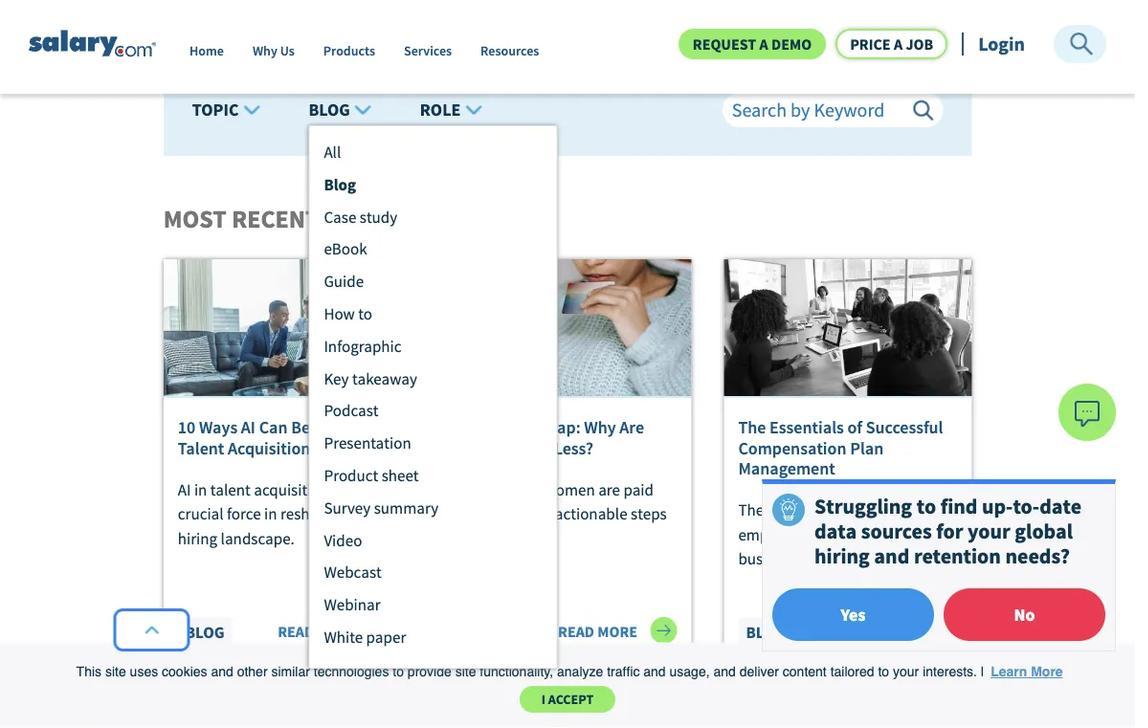 Task type: vqa. For each thing, say whether or not it's contained in the screenshot.
Stay
no



Task type: describe. For each thing, give the bounding box(es) containing it.
compensation reinvented: inspiring new employee plans image
[[724, 694, 972, 729]]

services link
[[404, 42, 452, 68]]

retention
[[914, 544, 1001, 570]]

gender pay gap: why are women paid less?
[[458, 417, 644, 459]]

to right tailored
[[878, 665, 890, 680]]

2 read more link from the left
[[558, 618, 677, 644]]

struggling
[[815, 493, 913, 519]]

recent
[[232, 203, 319, 234]]

your inside struggling to find up-to-date data sources for your global hiring and retention needs?
[[968, 518, 1011, 545]]

gap:
[[547, 417, 581, 438]]

gender
[[458, 417, 512, 438]]

ones
[[833, 500, 866, 521]]

i accept
[[542, 691, 594, 709]]

i accept button
[[520, 687, 616, 713]]

webinar
[[324, 595, 381, 615]]

to-
[[1013, 493, 1040, 519]]

paid
[[518, 438, 551, 459]]

resources
[[481, 42, 539, 59]]

to right how
[[358, 304, 373, 324]]

webcast
[[324, 563, 382, 583]]

1 horizontal spatial in
[[264, 504, 277, 524]]

the
[[739, 417, 766, 438]]

read for the essentials of successful compensation plan management
[[839, 623, 875, 642]]

efficiency and fairness: benefits of a compensation planning tool image
[[164, 694, 411, 729]]

and inside "explore why women are paid less and learn actionable steps for equal pay."
[[487, 504, 514, 524]]

actionable
[[555, 504, 628, 524]]

compensation
[[739, 438, 847, 459]]

2 read more from the left
[[558, 623, 641, 642]]

2 arrow right image from the left
[[651, 618, 677, 644]]

explore
[[458, 480, 510, 500]]

that
[[869, 500, 898, 521]]

key
[[324, 368, 349, 389]]

cookies
[[162, 665, 207, 680]]

and right traffic
[[644, 665, 666, 680]]

|
[[981, 665, 985, 680]]

more for second arrow right image from right
[[598, 623, 638, 642]]

gender pay gap: why are women paid less? link
[[458, 417, 677, 459]]

why us link
[[253, 42, 295, 68]]

pay
[[516, 417, 543, 438]]

results.
[[801, 549, 851, 569]]

study
[[360, 207, 398, 227]]

0 vertical spatial search image
[[1069, 31, 1095, 57]]

Search by Keyword search field
[[723, 93, 943, 128]]

keep
[[901, 500, 934, 521]]

for inside struggling to find up-to-date data sources for your global hiring and retention needs?
[[937, 518, 964, 545]]

landscape.
[[221, 529, 295, 549]]

sheet
[[382, 466, 419, 486]]

the essentials of successful compensation plan management| salary.com image
[[724, 259, 972, 398]]

of
[[848, 417, 863, 438]]

survey
[[324, 498, 371, 518]]

successful
[[866, 417, 943, 438]]

for inside "explore why women are paid less and learn actionable steps for equal pay."
[[458, 529, 477, 549]]

force
[[227, 504, 261, 524]]

price
[[850, 34, 891, 54]]

and left the other
[[211, 665, 233, 680]]

the inside ai in talent acquisition is a crucial force in reshaping the hiring landscape.
[[352, 504, 374, 524]]

salary.com image
[[29, 30, 156, 58]]

products
[[323, 42, 375, 59]]

guide
[[324, 271, 364, 291]]

date
[[1040, 493, 1082, 519]]

acquisition
[[254, 480, 329, 500]]

why inside 'link'
[[253, 42, 278, 59]]

crucial
[[178, 504, 224, 524]]

the essentials of successful compensation plan management link
[[739, 417, 958, 480]]

survey summary
[[324, 498, 439, 518]]

job
[[906, 34, 934, 54]]

hiring for data
[[815, 544, 870, 570]]

read more for 10 ways ai can be used in talent acquisition
[[278, 623, 361, 642]]

more for arrow right image corresponding to the essentials of successful compensation plan management
[[878, 623, 918, 642]]

these are the ones that keep employees motivated and drive business results.
[[739, 500, 953, 569]]

other
[[237, 665, 268, 680]]

product
[[324, 466, 379, 486]]

no
[[1015, 604, 1036, 626]]

more inside the 'cookieconsent' dialog
[[1031, 665, 1063, 680]]

products link
[[323, 42, 375, 68]]

cookieconsent dialog
[[0, 643, 1136, 729]]

presentation
[[324, 433, 412, 453]]

equal
[[481, 529, 519, 549]]

reshaping
[[281, 504, 348, 524]]

the essentials of successful compensation plan management
[[739, 417, 943, 480]]

struggling to find up-to-date data sources for your global hiring and retention needs?
[[815, 493, 1082, 570]]

talent
[[210, 480, 251, 500]]

i
[[542, 691, 546, 709]]

is
[[333, 480, 343, 500]]

these
[[739, 500, 779, 521]]

demo
[[772, 34, 812, 54]]

a for price
[[894, 34, 903, 54]]

price a job
[[850, 34, 934, 54]]

case
[[324, 207, 357, 227]]

paper
[[366, 627, 406, 647]]

accept
[[549, 691, 594, 709]]

gender pay gap: why are women paid less? image
[[444, 259, 692, 398]]

and left deliver at the right of the page
[[714, 665, 736, 680]]

learn
[[991, 665, 1028, 680]]

price a job link
[[836, 29, 948, 59]]

us
[[280, 42, 295, 59]]

global
[[1015, 518, 1073, 545]]

motivated
[[816, 525, 886, 545]]



Task type: locate. For each thing, give the bounding box(es) containing it.
a for request
[[760, 34, 769, 54]]

content
[[783, 665, 827, 680]]

this
[[76, 665, 102, 680]]

technologies
[[314, 665, 389, 680]]

more for arrow right image related to 10 ways ai can be used in talent acquisition
[[317, 623, 357, 642]]

why inside gender pay gap: why are women paid less?
[[584, 417, 616, 438]]

ai
[[241, 417, 256, 438], [178, 480, 191, 500]]

1 horizontal spatial are
[[782, 500, 804, 521]]

request a demo link
[[679, 29, 826, 59]]

steps
[[631, 504, 667, 524]]

1 horizontal spatial hiring
[[815, 544, 870, 570]]

your inside the 'cookieconsent' dialog
[[893, 665, 919, 680]]

podcast
[[324, 401, 379, 421]]

10 ways ai can be used in talent acquisition
[[178, 417, 369, 459]]

video
[[324, 530, 362, 550]]

all
[[324, 142, 341, 162]]

1 horizontal spatial site
[[455, 665, 476, 680]]

hiring inside ai in talent acquisition is a crucial force in reshaping the hiring landscape.
[[178, 529, 217, 549]]

1 read more link from the left
[[278, 618, 397, 644]]

0 horizontal spatial for
[[458, 529, 477, 549]]

plan
[[851, 438, 884, 459]]

data
[[815, 518, 857, 545]]

topic
[[192, 99, 239, 121]]

read more link for 10 ways ai can be used in talent acquisition
[[278, 618, 397, 644]]

interests.
[[923, 665, 978, 680]]

0 vertical spatial in
[[354, 417, 369, 438]]

read up the analyze
[[558, 623, 595, 642]]

less?
[[554, 438, 594, 459]]

hiring down crucial at left bottom
[[178, 529, 217, 549]]

search image right the login link at right top
[[1069, 31, 1095, 57]]

0 horizontal spatial why
[[253, 42, 278, 59]]

management
[[739, 458, 836, 480]]

1 horizontal spatial read more
[[558, 623, 641, 642]]

1 read more from the left
[[278, 623, 361, 642]]

0 horizontal spatial the
[[352, 504, 374, 524]]

ways
[[199, 417, 238, 438]]

10
[[178, 417, 196, 438]]

2 site from the left
[[455, 665, 476, 680]]

role
[[420, 99, 461, 121]]

a left job
[[894, 34, 903, 54]]

0 horizontal spatial read more link
[[278, 618, 397, 644]]

yes
[[841, 604, 866, 626]]

case study
[[324, 207, 398, 227]]

1 horizontal spatial your
[[968, 518, 1011, 545]]

and down keep
[[889, 525, 915, 545]]

1 horizontal spatial search image
[[1069, 31, 1095, 57]]

acquisition
[[228, 438, 311, 459]]

site right "this"
[[105, 665, 126, 680]]

site right provide
[[455, 665, 476, 680]]

2 horizontal spatial read
[[839, 623, 875, 642]]

1 vertical spatial your
[[893, 665, 919, 680]]

2 horizontal spatial a
[[894, 34, 903, 54]]

talent
[[178, 438, 224, 459]]

traffic
[[607, 665, 640, 680]]

1 horizontal spatial read more link
[[558, 618, 677, 644]]

to up drive at the right bottom of the page
[[917, 493, 937, 519]]

struggling to find up-to-date data sources for your global hiring and retention needs? document
[[762, 480, 1116, 652]]

hiring down ones
[[815, 544, 870, 570]]

read more link down webinar
[[278, 618, 397, 644]]

ai up crucial at left bottom
[[178, 480, 191, 500]]

hiring for crucial
[[178, 529, 217, 549]]

similar
[[271, 665, 310, 680]]

a right the is
[[347, 480, 355, 500]]

and
[[487, 504, 514, 524], [889, 525, 915, 545], [875, 544, 910, 570], [211, 665, 233, 680], [644, 665, 666, 680], [714, 665, 736, 680]]

0 horizontal spatial ai
[[178, 480, 191, 500]]

3 read from the left
[[839, 623, 875, 642]]

more right learn
[[1031, 665, 1063, 680]]

0 horizontal spatial search image
[[913, 100, 934, 121]]

learn
[[517, 504, 552, 524]]

3 read more link from the left
[[839, 618, 958, 644]]

learn more button
[[989, 658, 1066, 687]]

None search field
[[723, 93, 943, 125]]

your
[[968, 518, 1011, 545], [893, 665, 919, 680]]

paid
[[624, 480, 654, 500]]

ai inside "10 ways ai can be used in talent acquisition"
[[241, 417, 256, 438]]

blog
[[309, 99, 350, 121], [324, 174, 356, 194], [186, 622, 225, 642], [746, 622, 786, 642]]

find
[[941, 493, 978, 519]]

resources link
[[481, 42, 539, 68]]

in up crucial at left bottom
[[194, 480, 207, 500]]

sources
[[862, 518, 932, 545]]

why
[[253, 42, 278, 59], [584, 417, 616, 438]]

are left paid
[[599, 480, 621, 500]]

be
[[291, 417, 310, 438]]

0 horizontal spatial are
[[599, 480, 621, 500]]

your left to- in the bottom of the page
[[968, 518, 1011, 545]]

0 horizontal spatial read
[[278, 623, 314, 642]]

2 horizontal spatial read more
[[839, 623, 921, 642]]

site
[[105, 665, 126, 680], [455, 665, 476, 680]]

are
[[599, 480, 621, 500], [782, 500, 804, 521]]

more up traffic
[[598, 623, 638, 642]]

white paper
[[324, 627, 406, 647]]

home link
[[190, 42, 224, 68]]

deliver
[[740, 665, 779, 680]]

2 read from the left
[[558, 623, 595, 642]]

the inside these are the ones that keep employees motivated and drive business results.
[[808, 500, 830, 521]]

1 horizontal spatial for
[[937, 518, 964, 545]]

blog up all
[[309, 99, 350, 121]]

white
[[324, 627, 363, 647]]

login
[[979, 32, 1026, 56]]

in right used
[[354, 417, 369, 438]]

to inside struggling to find up-to-date data sources for your global hiring and retention needs?
[[917, 493, 937, 519]]

are up employees
[[782, 500, 804, 521]]

0 vertical spatial ai
[[241, 417, 256, 438]]

1 horizontal spatial ai
[[241, 417, 256, 438]]

ai inside ai in talent acquisition is a crucial force in reshaping the hiring landscape.
[[178, 480, 191, 500]]

3 arrow right image from the left
[[931, 618, 958, 644]]

search image
[[1069, 31, 1095, 57], [913, 100, 934, 121]]

1 horizontal spatial why
[[584, 417, 616, 438]]

drive
[[919, 525, 953, 545]]

arrow right image
[[370, 618, 397, 644], [651, 618, 677, 644], [931, 618, 958, 644]]

no button
[[944, 589, 1106, 642]]

0 horizontal spatial arrow right image
[[370, 618, 397, 644]]

blog up cookies
[[186, 622, 225, 642]]

request
[[693, 34, 757, 54]]

2 horizontal spatial in
[[354, 417, 369, 438]]

a inside ai in talent acquisition is a crucial force in reshaping the hiring landscape.
[[347, 480, 355, 500]]

analyze
[[557, 665, 604, 680]]

employees
[[739, 525, 813, 545]]

1 horizontal spatial read
[[558, 623, 595, 642]]

infographic
[[324, 336, 402, 356]]

to left provide
[[393, 665, 404, 680]]

2 horizontal spatial arrow right image
[[931, 618, 958, 644]]

services
[[404, 42, 452, 59]]

0 horizontal spatial your
[[893, 665, 919, 680]]

in inside "10 ways ai can be used in talent acquisition"
[[354, 417, 369, 438]]

1 vertical spatial search image
[[913, 100, 934, 121]]

ebook
[[324, 239, 367, 259]]

2 vertical spatial in
[[264, 504, 277, 524]]

needs?
[[1006, 544, 1070, 570]]

0 horizontal spatial read more
[[278, 623, 361, 642]]

hiring
[[178, 529, 217, 549], [815, 544, 870, 570]]

why left the are
[[584, 417, 616, 438]]

are inside these are the ones that keep employees motivated and drive business results.
[[782, 500, 804, 521]]

blog up deliver at the right of the page
[[746, 622, 786, 642]]

10 ways ai can be used in talent acquisition link
[[178, 417, 397, 459]]

functionality,
[[480, 665, 554, 680]]

ai in talent acquisition is a crucial force in reshaping the hiring landscape.
[[178, 480, 374, 549]]

up-
[[982, 493, 1013, 519]]

in
[[354, 417, 369, 438], [194, 480, 207, 500], [264, 504, 277, 524]]

women
[[458, 438, 514, 459]]

can
[[259, 417, 288, 438]]

read more up tailored
[[839, 623, 921, 642]]

this site uses cookies and other similar technologies to provide site functionality, analyze traffic and usage, and deliver content tailored to your interests. | learn more
[[76, 665, 1063, 680]]

arrow right image up usage,
[[651, 618, 677, 644]]

and down 'that'
[[875, 544, 910, 570]]

0 vertical spatial your
[[968, 518, 1011, 545]]

more right yes
[[878, 623, 918, 642]]

1 site from the left
[[105, 665, 126, 680]]

arrow right image for the essentials of successful compensation plan management
[[931, 618, 958, 644]]

the up video
[[352, 504, 374, 524]]

read up tailored
[[839, 623, 875, 642]]

arrow right image up interests.
[[931, 618, 958, 644]]

uses
[[130, 665, 158, 680]]

ai recruitment tools: what you need to know image
[[444, 694, 692, 729]]

3 read more from the left
[[839, 623, 921, 642]]

1 read from the left
[[278, 623, 314, 642]]

yes button
[[773, 589, 935, 642]]

0 horizontal spatial site
[[105, 665, 126, 680]]

a left demo
[[760, 34, 769, 54]]

blog up "case"
[[324, 174, 356, 194]]

are inside "explore why women are paid less and learn actionable steps for equal pay."
[[599, 480, 621, 500]]

1 horizontal spatial the
[[808, 500, 830, 521]]

read more up the analyze
[[558, 623, 641, 642]]

read more link for the essentials of successful compensation plan management
[[839, 618, 958, 644]]

and inside these are the ones that keep employees motivated and drive business results.
[[889, 525, 915, 545]]

1 vertical spatial in
[[194, 480, 207, 500]]

pay.
[[522, 529, 551, 549]]

read more link up traffic
[[558, 618, 677, 644]]

in right force
[[264, 504, 277, 524]]

the
[[808, 500, 830, 521], [352, 504, 374, 524]]

read for 10 ways ai can be used in talent acquisition
[[278, 623, 314, 642]]

read more down webinar
[[278, 623, 361, 642]]

0 horizontal spatial in
[[194, 480, 207, 500]]

1 horizontal spatial arrow right image
[[651, 618, 677, 644]]

0 vertical spatial why
[[253, 42, 278, 59]]

most
[[164, 203, 227, 234]]

and inside struggling to find up-to-date data sources for your global hiring and retention needs?
[[875, 544, 910, 570]]

more down webinar
[[317, 623, 357, 642]]

the left ones
[[808, 500, 830, 521]]

10 ways ai can be used in talent acquisition image
[[164, 259, 411, 398]]

your left interests.
[[893, 665, 919, 680]]

how
[[324, 304, 355, 324]]

arrow right image right the white
[[370, 618, 397, 644]]

provide
[[408, 665, 452, 680]]

1 arrow right image from the left
[[370, 618, 397, 644]]

and up equal
[[487, 504, 514, 524]]

why left "us"
[[253, 42, 278, 59]]

hiring inside struggling to find up-to-date data sources for your global hiring and retention needs?
[[815, 544, 870, 570]]

ai left the can
[[241, 417, 256, 438]]

read more for the essentials of successful compensation plan management
[[839, 623, 921, 642]]

0 horizontal spatial hiring
[[178, 529, 217, 549]]

1 vertical spatial ai
[[178, 480, 191, 500]]

0 horizontal spatial a
[[347, 480, 355, 500]]

read up the similar
[[278, 623, 314, 642]]

1 horizontal spatial a
[[760, 34, 769, 54]]

search image down job
[[913, 100, 934, 121]]

1 vertical spatial why
[[584, 417, 616, 438]]

takeaway
[[352, 368, 417, 389]]

arrow right image for 10 ways ai can be used in talent acquisition
[[370, 618, 397, 644]]

for
[[937, 518, 964, 545], [458, 529, 477, 549]]

read more link up tailored
[[839, 618, 958, 644]]

2 horizontal spatial read more link
[[839, 618, 958, 644]]



